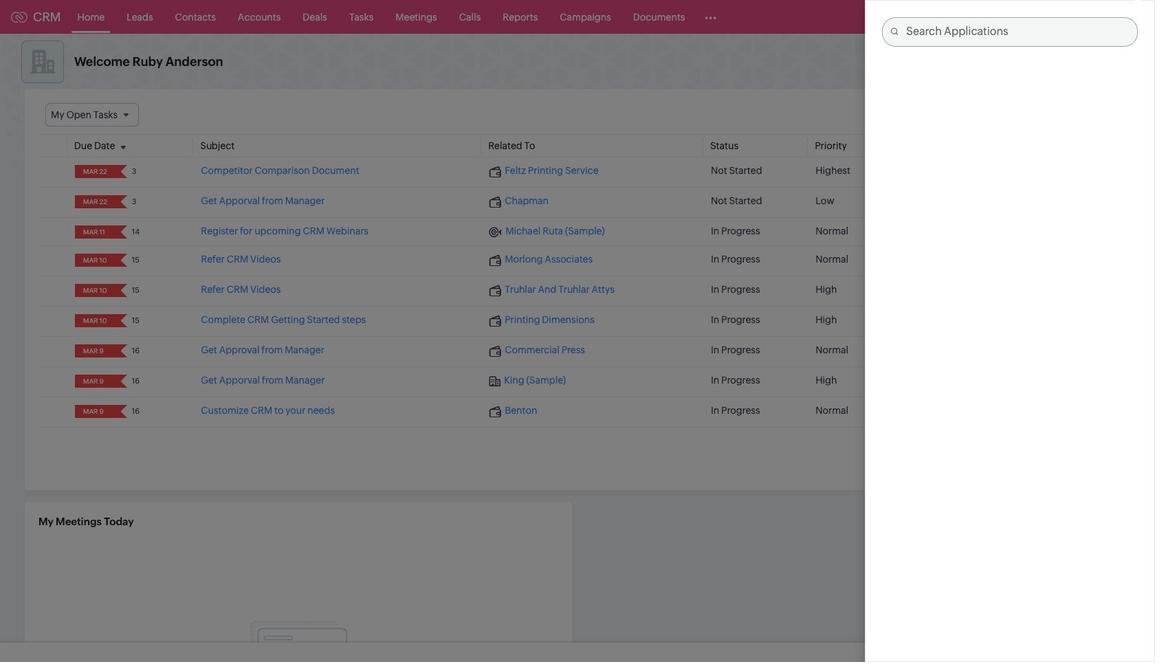 Task type: locate. For each thing, give the bounding box(es) containing it.
Search Applications text field
[[899, 18, 1138, 46]]

None field
[[79, 165, 111, 178], [79, 196, 111, 209], [79, 226, 111, 239], [79, 254, 111, 267], [79, 284, 111, 297], [79, 315, 111, 328], [79, 345, 111, 358], [79, 375, 111, 388], [79, 405, 111, 418], [79, 165, 111, 178], [79, 196, 111, 209], [79, 226, 111, 239], [79, 254, 111, 267], [79, 284, 111, 297], [79, 315, 111, 328], [79, 345, 111, 358], [79, 375, 111, 388], [79, 405, 111, 418]]

search image
[[982, 11, 994, 23]]

calendar image
[[1010, 11, 1022, 22]]

create menu element
[[940, 0, 974, 33]]

search element
[[974, 0, 1002, 34]]



Task type: describe. For each thing, give the bounding box(es) containing it.
logo image
[[11, 11, 28, 22]]

profile image
[[1094, 6, 1116, 28]]

create menu image
[[948, 9, 965, 25]]

profile element
[[1086, 0, 1124, 33]]



Task type: vqa. For each thing, say whether or not it's contained in the screenshot.
Home
no



